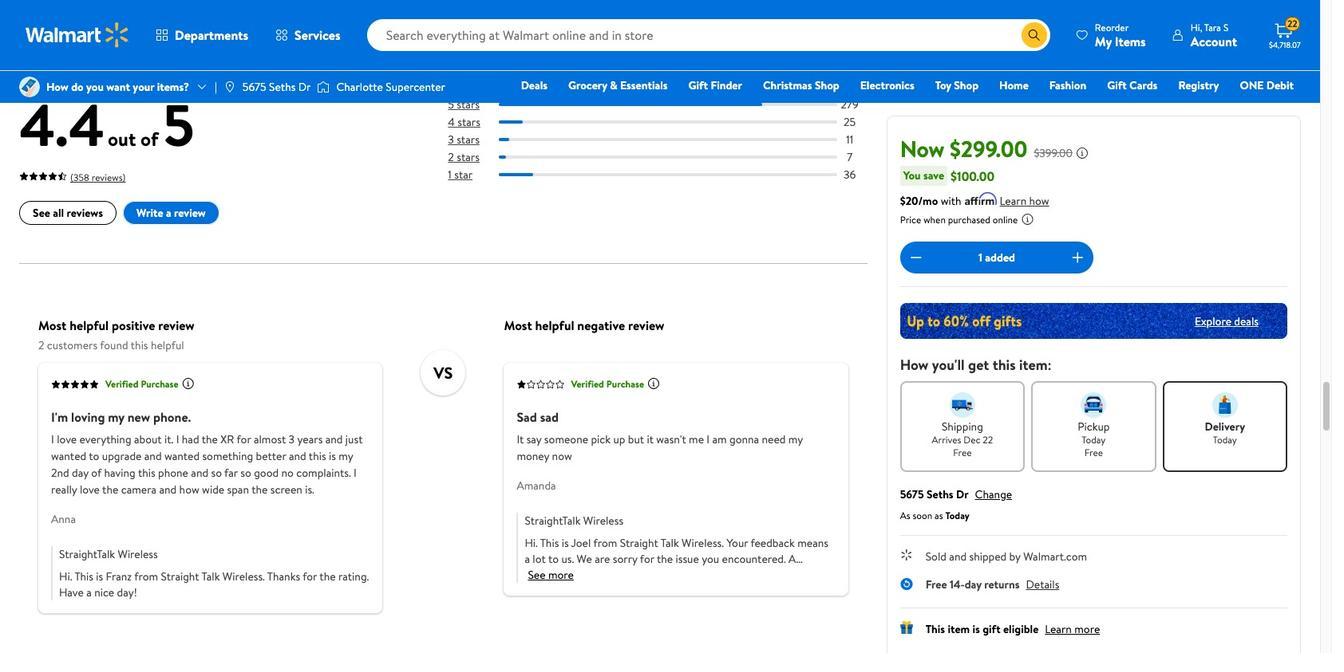 Task type: locate. For each thing, give the bounding box(es) containing it.
this inside straighttalk wireless hi. this is franz from straight talk wireless. thanks for the rating. have a nice day!
[[75, 569, 93, 585]]

1 horizontal spatial most
[[504, 317, 532, 334]]

hi. inside straighttalk wireless hi. this is franz from straight talk wireless. thanks for the rating. have a nice day!
[[59, 569, 72, 585]]

0 vertical spatial 5675
[[243, 79, 266, 95]]

today inside delivery today
[[1213, 433, 1237, 447]]

purchase
[[141, 378, 179, 391], [606, 378, 644, 391]]

today down the intent image for pickup
[[1082, 433, 1106, 447]]

1 horizontal spatial gift
[[1107, 77, 1127, 93]]

to inside straighttalk wireless hi. this is joel from straight talk wireless. your feedback means a lot to us. we are sorry for the issue you encountered. a... see more
[[548, 551, 559, 567]]

increase quantity straight talk apple iphone 12, 64gb, black- prepaid smartphone [locked to straight talk], current quantity 1 image
[[1068, 248, 1087, 267]]

3 progress bar from the top
[[499, 138, 837, 141]]

most helpful negative review
[[504, 317, 664, 334]]

want
[[106, 79, 130, 95]]

deals
[[521, 77, 548, 93]]

dr inside 5675 seths dr change as soon as today
[[956, 487, 969, 503]]

talk right the sorry
[[661, 535, 679, 551]]

how left you'll
[[900, 355, 929, 375]]

franz
[[106, 569, 132, 585]]

1 horizontal spatial how
[[1029, 193, 1049, 209]]

day!
[[117, 585, 137, 601]]

1 horizontal spatial helpful
[[151, 337, 184, 353]]

someone
[[544, 432, 588, 448]]

0 vertical spatial learn
[[1000, 193, 1027, 209]]

how inside i'm loving my new phone. i love everything about it. i had the xr for almost 3 years and just wanted to upgrade and wanted something better and this is my 2nd day of having this phone and so far so good no complaints. i really love the camera and how wide span the screen is.
[[179, 482, 199, 498]]

0 vertical spatial 2
[[448, 149, 454, 165]]

verified up pick
[[571, 378, 604, 391]]

of left having
[[91, 465, 102, 481]]

wireless for joel
[[583, 513, 623, 529]]

3
[[448, 132, 454, 148], [289, 432, 295, 448]]

i inside the sad sad it say someone pick up but it wasn't me i am gonna need my money now
[[707, 432, 710, 448]]

0 vertical spatial a
[[166, 206, 171, 221]]

is inside straighttalk wireless hi. this is joel from straight talk wireless. your feedback means a lot to us. we are sorry for the issue you encountered. a... see more
[[562, 535, 569, 551]]

straighttalk
[[525, 513, 581, 529], [59, 547, 115, 563]]

wireless. for thanks
[[223, 569, 265, 585]]

stars down the 4 stars
[[457, 132, 480, 148]]

means
[[798, 535, 829, 551]]

we
[[577, 551, 592, 567]]

learn inside the learn how button
[[1000, 193, 1027, 209]]

today inside pickup today free
[[1082, 433, 1106, 447]]

a inside straighttalk wireless hi. this is joel from straight talk wireless. your feedback means a lot to us. we are sorry for the issue you encountered. a... see more
[[525, 551, 530, 567]]

stars
[[457, 97, 480, 113], [458, 114, 480, 130], [457, 132, 480, 148], [457, 149, 480, 165]]

wireless up franz
[[118, 547, 158, 563]]

2 horizontal spatial free
[[1084, 446, 1103, 460]]

now
[[552, 448, 572, 464]]

the left xr
[[202, 432, 218, 448]]

1 horizontal spatial 3
[[448, 132, 454, 148]]

2 inside "most helpful positive review 2 customers found this helpful"
[[38, 337, 44, 353]]

is left gift
[[973, 622, 980, 638]]

tara
[[1204, 20, 1221, 34]]

0 vertical spatial this
[[540, 535, 559, 551]]

2 up 1 star
[[448, 149, 454, 165]]

my left new
[[108, 408, 124, 426]]

this inside "most helpful positive review 2 customers found this helpful"
[[131, 337, 148, 353]]

0 horizontal spatial 5675
[[243, 79, 266, 95]]

wanted down had
[[164, 448, 200, 464]]

0 vertical spatial you
[[86, 79, 104, 95]]

camera
[[121, 482, 157, 498]]

nice
[[94, 585, 114, 601]]

3 left years
[[289, 432, 295, 448]]

helpful up customers
[[70, 317, 109, 334]]

gifting made easy image
[[900, 622, 913, 635]]

the down having
[[102, 482, 118, 498]]

1 verified purchase from the left
[[105, 378, 179, 391]]

1 vertical spatial a
[[525, 551, 530, 567]]

free down pickup
[[1084, 446, 1103, 460]]

seths for 5675 seths dr change as soon as today
[[927, 487, 954, 503]]

charlotte supercenter
[[336, 79, 445, 95]]

2 purchase from the left
[[606, 378, 644, 391]]

straight inside straighttalk wireless hi. this is franz from straight talk wireless. thanks for the rating. have a nice day!
[[161, 569, 199, 585]]

hi. for have
[[59, 569, 72, 585]]

stars down 3 stars
[[457, 149, 480, 165]]

a right the write
[[166, 206, 171, 221]]

2 verified from the left
[[571, 378, 604, 391]]

write a review
[[137, 206, 206, 221]]

had
[[182, 432, 199, 448]]

2 progress bar from the top
[[499, 121, 837, 124]]

shop right christmas
[[815, 77, 840, 93]]

0 vertical spatial hi.
[[525, 535, 538, 551]]

1 horizontal spatial wireless.
[[682, 535, 724, 551]]

from inside straighttalk wireless hi. this is joel from straight talk wireless. your feedback means a lot to us. we are sorry for the issue you encountered. a... see more
[[593, 535, 617, 551]]

1 vertical spatial day
[[965, 577, 982, 593]]

with
[[941, 193, 962, 209]]

2 so from the left
[[241, 465, 251, 481]]

shop for christmas shop
[[815, 77, 840, 93]]

from inside straighttalk wireless hi. this is franz from straight talk wireless. thanks for the rating. have a nice day!
[[134, 569, 158, 585]]

talk inside straighttalk wireless hi. this is joel from straight talk wireless. your feedback means a lot to us. we are sorry for the issue you encountered. a... see more
[[661, 535, 679, 551]]

7
[[847, 149, 853, 165]]

one debit link
[[1233, 77, 1301, 94]]

 image right |
[[223, 81, 236, 93]]

loving
[[71, 408, 105, 426]]

hi. for lot
[[525, 535, 538, 551]]

so left far
[[211, 465, 222, 481]]

reviews right all
[[67, 206, 103, 221]]

review right the write
[[174, 206, 206, 221]]

free left 14-
[[926, 577, 947, 593]]

1 vertical spatial dr
[[956, 487, 969, 503]]

22 up $4,718.07
[[1287, 17, 1298, 30]]

almost
[[254, 432, 286, 448]]

0 vertical spatial see
[[33, 206, 50, 221]]

1 vertical spatial 1
[[979, 250, 983, 266]]

0 horizontal spatial purchase
[[141, 378, 179, 391]]

when
[[924, 213, 946, 227]]

2 verified purchase from the left
[[571, 378, 644, 391]]

 image down customer on the left of page
[[19, 77, 40, 97]]

grocery & essentials
[[568, 77, 668, 93]]

review
[[174, 206, 206, 221], [158, 317, 195, 334], [628, 317, 664, 334]]

2 vertical spatial for
[[303, 569, 317, 585]]

0 horizontal spatial dr
[[298, 79, 311, 95]]

about
[[134, 432, 162, 448]]

1 horizontal spatial day
[[965, 577, 982, 593]]

is.
[[305, 482, 314, 498]]

0 horizontal spatial verified
[[105, 378, 139, 391]]

verified purchase for phone.
[[105, 378, 179, 391]]

0 vertical spatial 3
[[448, 132, 454, 148]]

helpful down the positive
[[151, 337, 184, 353]]

this right get
[[993, 355, 1016, 375]]

seths inside 5675 seths dr change as soon as today
[[927, 487, 954, 503]]

for right thanks
[[303, 569, 317, 585]]

as
[[935, 509, 943, 523]]

straight
[[620, 535, 658, 551], [161, 569, 199, 585]]

for right xr
[[237, 432, 251, 448]]

stars up the 4 stars
[[457, 97, 480, 113]]

this left item
[[926, 622, 945, 638]]

for
[[237, 432, 251, 448], [640, 551, 654, 567], [303, 569, 317, 585]]

how for how do you want your items?
[[46, 79, 68, 95]]

straight inside straighttalk wireless hi. this is joel from straight talk wireless. your feedback means a lot to us. we are sorry for the issue you encountered. a... see more
[[620, 535, 658, 551]]

day inside i'm loving my new phone. i love everything about it. i had the xr for almost 3 years and just wanted to upgrade and wanted something better and this is my 2nd day of having this phone and so far so good no complaints. i really love the camera and how wide span the screen is.
[[72, 465, 89, 481]]

0 vertical spatial of
[[141, 125, 158, 152]]

1 horizontal spatial purchase
[[606, 378, 644, 391]]

straight right 'are'
[[620, 535, 658, 551]]

 image
[[317, 79, 330, 95]]

1 left added
[[979, 250, 983, 266]]

1 horizontal spatial 2
[[448, 149, 454, 165]]

1 verified purchase information image from the left
[[182, 378, 194, 390]]

shop
[[815, 77, 840, 93], [954, 77, 979, 93]]

1 horizontal spatial straighttalk
[[525, 513, 581, 529]]

christmas shop link
[[756, 77, 847, 94]]

you'll
[[932, 355, 965, 375]]

purchase up phone.
[[141, 378, 179, 391]]

gift finder
[[688, 77, 742, 93]]

charlotte
[[336, 79, 383, 95]]

1 horizontal spatial &
[[610, 77, 618, 93]]

1 progress bar from the top
[[499, 103, 837, 106]]

day right 2nd
[[72, 465, 89, 481]]

0 horizontal spatial wireless.
[[223, 569, 265, 585]]

walmart+
[[1246, 100, 1294, 116]]

hi. left nice
[[59, 569, 72, 585]]

5675 for 5675 seths dr
[[243, 79, 266, 95]]

1 horizontal spatial verified
[[571, 378, 604, 391]]

more
[[548, 567, 574, 583], [1075, 622, 1100, 638]]

0 horizontal spatial helpful
[[70, 317, 109, 334]]

day left "returns"
[[965, 577, 982, 593]]

2 horizontal spatial today
[[1213, 433, 1237, 447]]

straighttalk inside straighttalk wireless hi. this is franz from straight talk wireless. thanks for the rating. have a nice day!
[[59, 547, 115, 563]]

how up legal information image
[[1029, 193, 1049, 209]]

helpful left negative at left
[[535, 317, 574, 334]]

today for delivery
[[1213, 433, 1237, 447]]

how you'll get this item:
[[900, 355, 1052, 375]]

from for day!
[[134, 569, 158, 585]]

from right joel
[[593, 535, 617, 551]]

1 horizontal spatial seths
[[927, 487, 954, 503]]

is inside i'm loving my new phone. i love everything about it. i had the xr for almost 3 years and just wanted to upgrade and wanted something better and this is my 2nd day of having this phone and so far so good no complaints. i really love the camera and how wide span the screen is.
[[329, 448, 336, 464]]

is up complaints.
[[329, 448, 336, 464]]

0 horizontal spatial day
[[72, 465, 89, 481]]

gift for gift finder
[[688, 77, 708, 93]]

1 vertical spatial my
[[788, 432, 803, 448]]

amanda
[[517, 478, 556, 494]]

free inside shipping arrives dec 22 free
[[953, 446, 972, 460]]

seths down services dropdown button
[[269, 79, 296, 95]]

is left franz
[[96, 569, 103, 585]]

1 vertical spatial straighttalk
[[59, 547, 115, 563]]

1 horizontal spatial straight
[[620, 535, 658, 551]]

2 most from the left
[[504, 317, 532, 334]]

is left joel
[[562, 535, 569, 551]]

2 horizontal spatial this
[[926, 622, 945, 638]]

one debit walmart+
[[1240, 77, 1294, 116]]

1 left star
[[448, 167, 452, 183]]

the left issue
[[657, 551, 673, 567]]

but
[[628, 432, 644, 448]]

out
[[108, 125, 136, 152]]

item
[[948, 622, 970, 638]]

1 vertical spatial talk
[[202, 569, 220, 585]]

purchase for phone.
[[141, 378, 179, 391]]

0 vertical spatial straighttalk
[[525, 513, 581, 529]]

5675 right |
[[243, 79, 266, 95]]

stars right the 4 at the left top
[[458, 114, 480, 130]]

11
[[846, 132, 853, 148]]

verified purchase up new
[[105, 378, 179, 391]]

progress bar for 7
[[499, 156, 837, 159]]

wireless up joel
[[583, 513, 623, 529]]

wireless. inside straighttalk wireless hi. this is franz from straight talk wireless. thanks for the rating. have a nice day!
[[223, 569, 265, 585]]

more right lot
[[548, 567, 574, 583]]

straight right day!
[[161, 569, 199, 585]]

i right complaints.
[[354, 465, 357, 481]]

seths up as
[[927, 487, 954, 503]]

hi. up see more dropdown button
[[525, 535, 538, 551]]

hi,
[[1191, 20, 1202, 34]]

learn right 'eligible'
[[1045, 622, 1072, 638]]

Walmart Site-Wide search field
[[367, 19, 1050, 51]]

gift cards link
[[1100, 77, 1165, 94]]

and left just at the left of page
[[325, 432, 343, 448]]

1 horizontal spatial free
[[953, 446, 972, 460]]

for right the sorry
[[640, 551, 654, 567]]

love down i'm
[[57, 432, 77, 448]]

1 vertical spatial of
[[91, 465, 102, 481]]

1 horizontal spatial wanted
[[164, 448, 200, 464]]

verified purchase information image for someone
[[647, 378, 660, 390]]

1 horizontal spatial wireless
[[583, 513, 623, 529]]

0 horizontal spatial a
[[86, 585, 92, 601]]

4 progress bar from the top
[[499, 156, 837, 159]]

2 vertical spatial a
[[86, 585, 92, 601]]

reviews up |
[[186, 40, 248, 67]]

you save $100.00
[[903, 167, 995, 185]]

0 horizontal spatial love
[[57, 432, 77, 448]]

is inside straighttalk wireless hi. this is franz from straight talk wireless. thanks for the rating. have a nice day!
[[96, 569, 103, 585]]

$299.00
[[950, 133, 1028, 164]]

0 vertical spatial 22
[[1287, 17, 1298, 30]]

verified purchase information image
[[182, 378, 194, 390], [647, 378, 660, 390]]

it.
[[164, 432, 173, 448]]

3 down the 4 at the left top
[[448, 132, 454, 148]]

5 progress bar from the top
[[499, 174, 837, 177]]

progress bar
[[499, 103, 837, 106], [499, 121, 837, 124], [499, 138, 837, 141], [499, 156, 837, 159], [499, 174, 837, 177]]

0 vertical spatial more
[[548, 567, 574, 583]]

review right the positive
[[158, 317, 195, 334]]

0 horizontal spatial hi.
[[59, 569, 72, 585]]

i left the am
[[707, 432, 710, 448]]

wireless inside straighttalk wireless hi. this is franz from straight talk wireless. thanks for the rating. have a nice day!
[[118, 547, 158, 563]]

you right do
[[86, 79, 104, 95]]

wanted up 2nd
[[51, 448, 86, 464]]

(358 reviews) link
[[19, 168, 126, 185]]

see left us.
[[528, 567, 546, 583]]

0 horizontal spatial more
[[548, 567, 574, 583]]

0 horizontal spatial of
[[91, 465, 102, 481]]

$20/mo with
[[900, 193, 962, 209]]

1 for 1  added
[[979, 250, 983, 266]]

talk left thanks
[[202, 569, 220, 585]]

1 most from the left
[[38, 317, 67, 334]]

love
[[57, 432, 77, 448], [80, 482, 100, 498]]

& up items?
[[168, 40, 181, 67]]

0 horizontal spatial 1
[[448, 167, 452, 183]]

and down about
[[144, 448, 162, 464]]

0 horizontal spatial seths
[[269, 79, 296, 95]]

dr for 5675 seths dr change as soon as today
[[956, 487, 969, 503]]

straighttalk up joel
[[525, 513, 581, 529]]

0 vertical spatial wireless.
[[682, 535, 724, 551]]

gift
[[983, 622, 1001, 638]]

verified purchase information image up phone.
[[182, 378, 194, 390]]

reviews)
[[92, 171, 126, 184]]

1 purchase from the left
[[141, 378, 179, 391]]

purchase up up
[[606, 378, 644, 391]]

0 horizontal spatial 2
[[38, 337, 44, 353]]

1 vertical spatial love
[[80, 482, 100, 498]]

better
[[256, 448, 286, 464]]

1 horizontal spatial learn
[[1045, 622, 1072, 638]]

hi.
[[525, 535, 538, 551], [59, 569, 72, 585]]

2 shop from the left
[[954, 77, 979, 93]]

dr
[[298, 79, 311, 95], [956, 487, 969, 503]]

to down everything
[[89, 448, 99, 464]]

0 horizontal spatial my
[[108, 408, 124, 426]]

1 horizontal spatial hi.
[[525, 535, 538, 551]]

1 horizontal spatial talk
[[661, 535, 679, 551]]

wireless.
[[682, 535, 724, 551], [223, 569, 265, 585]]

wireless. left thanks
[[223, 569, 265, 585]]

love right 'really' on the bottom left of page
[[80, 482, 100, 498]]

1 horizontal spatial of
[[141, 125, 158, 152]]

the down good
[[252, 482, 268, 498]]

this up camera
[[138, 465, 155, 481]]

save
[[923, 168, 944, 184]]

0 horizontal spatial 22
[[983, 433, 993, 447]]

stars for 5 stars
[[457, 97, 480, 113]]

2 gift from the left
[[1107, 77, 1127, 93]]

learn how
[[1000, 193, 1049, 209]]

verified purchase up pick
[[571, 378, 644, 391]]

1 vertical spatial this
[[75, 569, 93, 585]]

1 horizontal spatial reviews
[[186, 40, 248, 67]]

1 horizontal spatial more
[[1075, 622, 1100, 638]]

this inside straighttalk wireless hi. this is joel from straight talk wireless. your feedback means a lot to us. we are sorry for the issue you encountered. a... see more
[[540, 535, 559, 551]]

1 horizontal spatial 1
[[979, 250, 983, 266]]

0 vertical spatial how
[[46, 79, 68, 95]]

2 verified purchase information image from the left
[[647, 378, 660, 390]]

verified purchase information image for phone.
[[182, 378, 194, 390]]

you right issue
[[702, 551, 719, 567]]

affirm image
[[965, 192, 997, 205]]

this for a
[[75, 569, 93, 585]]

free
[[953, 446, 972, 460], [1084, 446, 1103, 460], [926, 577, 947, 593]]

talk
[[661, 535, 679, 551], [202, 569, 220, 585]]

2 horizontal spatial for
[[640, 551, 654, 567]]

how left do
[[46, 79, 68, 95]]

0 vertical spatial straight
[[620, 535, 658, 551]]

of inside i'm loving my new phone. i love everything about it. i had the xr for almost 3 years and just wanted to upgrade and wanted something better and this is my 2nd day of having this phone and so far so good no complaints. i really love the camera and how wide span the screen is.
[[91, 465, 102, 481]]

4 stars
[[448, 114, 480, 130]]

verified up new
[[105, 378, 139, 391]]

sold and shipped by walmart.com
[[926, 549, 1087, 565]]

talk inside straighttalk wireless hi. this is franz from straight talk wireless. thanks for the rating. have a nice day!
[[202, 569, 220, 585]]

5 right your
[[163, 85, 194, 164]]

1 horizontal spatial 22
[[1287, 17, 1298, 30]]

my
[[1095, 32, 1112, 50]]

1 vertical spatial 2
[[38, 337, 44, 353]]

dr down services dropdown button
[[298, 79, 311, 95]]

1 shop from the left
[[815, 77, 840, 93]]

review right negative at left
[[628, 317, 664, 334]]

verified purchase information image up the sad sad it say someone pick up but it wasn't me i am gonna need my money now
[[647, 378, 660, 390]]

wireless. inside straighttalk wireless hi. this is joel from straight talk wireless. your feedback means a lot to us. we are sorry for the issue you encountered. a... see more
[[682, 535, 724, 551]]

see left all
[[33, 206, 50, 221]]

0 vertical spatial how
[[1029, 193, 1049, 209]]

gift inside "link"
[[688, 77, 708, 93]]

0 vertical spatial talk
[[661, 535, 679, 551]]

0 horizontal spatial  image
[[19, 77, 40, 97]]

wanted
[[51, 448, 86, 464], [164, 448, 200, 464]]

see all reviews link
[[19, 202, 117, 225]]

0 vertical spatial to
[[89, 448, 99, 464]]

0 horizontal spatial wireless
[[118, 547, 158, 563]]

negative
[[577, 317, 625, 334]]

0 horizontal spatial from
[[134, 569, 158, 585]]

just
[[346, 432, 363, 448]]

0 horizontal spatial &
[[168, 40, 181, 67]]

my inside the sad sad it say someone pick up but it wasn't me i am gonna need my money now
[[788, 432, 803, 448]]

customer
[[19, 40, 101, 67]]

$20/mo
[[900, 193, 938, 209]]

1 verified from the left
[[105, 378, 139, 391]]

1 horizontal spatial 5
[[448, 97, 454, 113]]

1 gift from the left
[[688, 77, 708, 93]]

0 horizontal spatial how
[[179, 482, 199, 498]]

wireless inside straighttalk wireless hi. this is joel from straight talk wireless. your feedback means a lot to us. we are sorry for the issue you encountered. a... see more
[[583, 513, 623, 529]]

one
[[1240, 77, 1264, 93]]

you
[[86, 79, 104, 95], [702, 551, 719, 567]]

Search search field
[[367, 19, 1050, 51]]

1 horizontal spatial verified purchase information image
[[647, 378, 660, 390]]

explore
[[1195, 313, 1232, 329]]

1 vertical spatial from
[[134, 569, 158, 585]]

1 horizontal spatial to
[[548, 551, 559, 567]]

straighttalk for joel
[[525, 513, 581, 529]]

something
[[202, 448, 253, 464]]

most inside "most helpful positive review 2 customers found this helpful"
[[38, 317, 67, 334]]

1 horizontal spatial today
[[1082, 433, 1106, 447]]

22 right dec
[[983, 433, 993, 447]]

this left us.
[[540, 535, 559, 551]]

electronics
[[860, 77, 914, 93]]

1 vertical spatial you
[[702, 551, 719, 567]]

helpful for positive
[[70, 317, 109, 334]]

& right grocery
[[610, 77, 618, 93]]

 image
[[19, 77, 40, 97], [223, 81, 236, 93]]

free down shipping
[[953, 446, 972, 460]]

electronics link
[[853, 77, 922, 94]]

sad sad it say someone pick up but it wasn't me i am gonna need my money now
[[517, 408, 803, 464]]

5675 inside 5675 seths dr change as soon as today
[[900, 487, 924, 503]]

rating.
[[338, 569, 369, 585]]

a left nice
[[86, 585, 92, 601]]

0 vertical spatial wireless
[[583, 513, 623, 529]]

review inside "most helpful positive review 2 customers found this helpful"
[[158, 317, 195, 334]]

straighttalk inside straighttalk wireless hi. this is joel from straight talk wireless. your feedback means a lot to us. we are sorry for the issue you encountered. a... see more
[[525, 513, 581, 529]]

0 horizontal spatial talk
[[202, 569, 220, 585]]

2 vertical spatial this
[[926, 622, 945, 638]]

so right far
[[241, 465, 251, 481]]

0 horizontal spatial most
[[38, 317, 67, 334]]

0 horizontal spatial shop
[[815, 77, 840, 93]]

today right as
[[945, 509, 970, 523]]

0 horizontal spatial free
[[926, 577, 947, 593]]

intent image for pickup image
[[1081, 393, 1107, 418]]

0 vertical spatial seths
[[269, 79, 296, 95]]

hi. inside straighttalk wireless hi. this is joel from straight talk wireless. your feedback means a lot to us. we are sorry for the issue you encountered. a... see more
[[525, 535, 538, 551]]

from for we
[[593, 535, 617, 551]]

have
[[59, 585, 84, 601]]



Task type: vqa. For each thing, say whether or not it's contained in the screenshot.
Write a review
yes



Task type: describe. For each thing, give the bounding box(es) containing it.
years
[[297, 432, 323, 448]]

registry
[[1178, 77, 1219, 93]]

are
[[595, 551, 610, 567]]

christmas shop
[[763, 77, 840, 93]]

more inside straighttalk wireless hi. this is joel from straight talk wireless. your feedback means a lot to us. we are sorry for the issue you encountered. a... see more
[[548, 567, 574, 583]]

no
[[281, 465, 294, 481]]

intent image for shipping image
[[950, 393, 975, 418]]

search icon image
[[1028, 29, 1041, 42]]

talk for thanks
[[202, 569, 220, 585]]

1 so from the left
[[211, 465, 222, 481]]

toy shop
[[935, 77, 979, 93]]

free 14-day returns details
[[926, 577, 1059, 593]]

write
[[137, 206, 163, 221]]

of inside 4.4 out of 5
[[141, 125, 158, 152]]

walmart.com
[[1023, 549, 1087, 565]]

you
[[903, 168, 921, 184]]

as
[[900, 509, 910, 523]]

having
[[104, 465, 136, 481]]

pick
[[591, 432, 611, 448]]

purchase for someone
[[606, 378, 644, 391]]

verified purchase for someone
[[571, 378, 644, 391]]

legal information image
[[1021, 213, 1034, 226]]

i down i'm
[[51, 432, 54, 448]]

verified for loving
[[105, 378, 139, 391]]

straight for we
[[620, 535, 658, 551]]

verified for sad
[[571, 378, 604, 391]]

dec
[[964, 433, 981, 447]]

explore deals
[[1195, 313, 1259, 329]]

home link
[[992, 77, 1036, 94]]

for inside straighttalk wireless hi. this is franz from straight talk wireless. thanks for the rating. have a nice day!
[[303, 569, 317, 585]]

0 horizontal spatial 5
[[163, 85, 194, 164]]

straighttalk for franz
[[59, 547, 115, 563]]

learn more button
[[1045, 622, 1100, 638]]

and down "phone"
[[159, 482, 177, 498]]

0 vertical spatial &
[[168, 40, 181, 67]]

purchased
[[948, 213, 990, 227]]

2 wanted from the left
[[164, 448, 200, 464]]

say
[[527, 432, 542, 448]]

4.4
[[19, 85, 105, 164]]

1 wanted from the left
[[51, 448, 86, 464]]

1 vertical spatial &
[[610, 77, 618, 93]]

straight for day!
[[161, 569, 199, 585]]

explore deals link
[[1188, 307, 1265, 336]]

seths for 5675 seths dr
[[269, 79, 296, 95]]

your
[[727, 535, 748, 551]]

intent image for delivery image
[[1212, 393, 1238, 418]]

0 vertical spatial reviews
[[186, 40, 248, 67]]

added
[[985, 250, 1015, 266]]

most for most helpful positive review 2 customers found this helpful
[[38, 317, 67, 334]]

sad
[[517, 408, 537, 426]]

the inside straighttalk wireless hi. this is franz from straight talk wireless. thanks for the rating. have a nice day!
[[320, 569, 336, 585]]

toy shop link
[[928, 77, 986, 94]]

most for most helpful negative review
[[504, 317, 532, 334]]

walmart image
[[26, 22, 129, 48]]

5675 seths dr
[[243, 79, 311, 95]]

good
[[254, 465, 279, 481]]

1 vertical spatial learn
[[1045, 622, 1072, 638]]

write a review link
[[123, 202, 219, 225]]

3 inside i'm loving my new phone. i love everything about it. i had the xr for almost 3 years and just wanted to upgrade and wanted something better and this is my 2nd day of having this phone and so far so good no complaints. i really love the camera and how wide span the screen is.
[[289, 432, 295, 448]]

now $299.00
[[900, 133, 1028, 164]]

a...
[[789, 551, 803, 567]]

far
[[224, 465, 238, 481]]

price when purchased online
[[900, 213, 1018, 227]]

progress bar for 11
[[499, 138, 837, 141]]

today inside 5675 seths dr change as soon as today
[[945, 509, 970, 523]]

details
[[1026, 577, 1059, 593]]

1 horizontal spatial love
[[80, 482, 100, 498]]

learn how button
[[1000, 193, 1049, 210]]

span
[[227, 482, 249, 498]]

dr for 5675 seths dr
[[298, 79, 311, 95]]

see inside straighttalk wireless hi. this is joel from straight talk wireless. your feedback means a lot to us. we are sorry for the issue you encountered. a... see more
[[528, 567, 546, 583]]

wireless. for your
[[682, 535, 724, 551]]

progress bar for 36
[[499, 174, 837, 177]]

joel
[[571, 535, 591, 551]]

xr
[[221, 432, 234, 448]]

how inside button
[[1029, 193, 1049, 209]]

customer ratings & reviews
[[19, 40, 248, 67]]

learn more about strikethrough prices image
[[1076, 147, 1089, 160]]

sorry
[[613, 551, 638, 567]]

 image for how
[[19, 77, 40, 97]]

review for most helpful positive review 2 customers found this helpful
[[158, 317, 195, 334]]

the inside straighttalk wireless hi. this is joel from straight talk wireless. your feedback means a lot to us. we are sorry for the issue you encountered. a... see more
[[657, 551, 673, 567]]

review for most helpful negative review
[[628, 317, 664, 334]]

1 for 1 star
[[448, 167, 452, 183]]

1 horizontal spatial a
[[166, 206, 171, 221]]

it
[[517, 432, 524, 448]]

decrease quantity straight talk apple iphone 12, 64gb, black- prepaid smartphone [locked to straight talk], current quantity 1 image
[[906, 248, 926, 267]]

and up wide
[[191, 465, 208, 481]]

shipping
[[942, 419, 983, 435]]

complaints.
[[296, 465, 351, 481]]

free inside pickup today free
[[1084, 446, 1103, 460]]

and up no
[[289, 448, 306, 464]]

do
[[71, 79, 84, 95]]

anna
[[51, 511, 76, 527]]

soon
[[913, 509, 932, 523]]

lot
[[533, 551, 546, 567]]

straighttalk wireless hi. this is joel from straight talk wireless. your feedback means a lot to us. we are sorry for the issue you encountered. a... see more
[[525, 513, 829, 583]]

4
[[448, 114, 455, 130]]

details button
[[1026, 577, 1059, 593]]

you inside straighttalk wireless hi. this is joel from straight talk wireless. your feedback means a lot to us. we are sorry for the issue you encountered. a... see more
[[702, 551, 719, 567]]

1 vertical spatial reviews
[[67, 206, 103, 221]]

$399.00
[[1034, 145, 1073, 161]]

to inside i'm loving my new phone. i love everything about it. i had the xr for almost 3 years and just wanted to upgrade and wanted something better and this is my 2nd day of having this phone and so far so good no complaints. i really love the camera and how wide span the screen is.
[[89, 448, 99, 464]]

this up complaints.
[[309, 448, 326, 464]]

helpful for negative
[[535, 317, 574, 334]]

am
[[712, 432, 727, 448]]

stars for 2 stars
[[457, 149, 480, 165]]

your
[[133, 79, 154, 95]]

i'm loving my new phone. i love everything about it. i had the xr for almost 3 years and just wanted to upgrade and wanted something better and this is my 2nd day of having this phone and so far so good no complaints. i really love the camera and how wide span the screen is.
[[51, 408, 363, 498]]

0 vertical spatial love
[[57, 432, 77, 448]]

straighttalk wireless hi. this is franz from straight talk wireless. thanks for the rating. have a nice day!
[[59, 547, 369, 601]]

gift for gift cards
[[1107, 77, 1127, 93]]

cards
[[1129, 77, 1158, 93]]

progress bar for 279
[[499, 103, 837, 106]]

this for to
[[540, 535, 559, 551]]

and right sold
[[949, 549, 967, 565]]

get
[[968, 355, 989, 375]]

returns
[[984, 577, 1020, 593]]

s
[[1224, 20, 1229, 34]]

(358
[[70, 171, 89, 184]]

really
[[51, 482, 77, 498]]

today for pickup
[[1082, 433, 1106, 447]]

us.
[[561, 551, 574, 567]]

0 horizontal spatial you
[[86, 79, 104, 95]]

encountered.
[[722, 551, 786, 567]]

0 vertical spatial my
[[108, 408, 124, 426]]

 image for 5675
[[223, 81, 236, 93]]

36
[[844, 167, 856, 183]]

grocery & essentials link
[[561, 77, 675, 94]]

phone.
[[153, 408, 191, 426]]

gift finder link
[[681, 77, 749, 94]]

progress bar for 25
[[499, 121, 837, 124]]

wireless for franz
[[118, 547, 158, 563]]

a inside straighttalk wireless hi. this is franz from straight talk wireless. thanks for the rating. have a nice day!
[[86, 585, 92, 601]]

how for how you'll get this item:
[[900, 355, 929, 375]]

for inside i'm loving my new phone. i love everything about it. i had the xr for almost 3 years and just wanted to upgrade and wanted something better and this is my 2nd day of having this phone and so far so good no complaints. i really love the camera and how wide span the screen is.
[[237, 432, 251, 448]]

22 inside shipping arrives dec 22 free
[[983, 433, 993, 447]]

debit
[[1267, 77, 1294, 93]]

2nd
[[51, 465, 69, 481]]

sold
[[926, 549, 947, 565]]

2 vertical spatial my
[[339, 448, 353, 464]]

for inside straighttalk wireless hi. this is joel from straight talk wireless. your feedback means a lot to us. we are sorry for the issue you encountered. a... see more
[[640, 551, 654, 567]]

talk for your
[[661, 535, 679, 551]]

5675 for 5675 seths dr change as soon as today
[[900, 487, 924, 503]]

stars for 4 stars
[[458, 114, 480, 130]]

(358 reviews)
[[70, 171, 126, 184]]

up to sixty percent off deals. shop now. image
[[900, 303, 1287, 339]]

shop for toy shop
[[954, 77, 979, 93]]

wasn't
[[656, 432, 686, 448]]

i'm
[[51, 408, 68, 426]]

0 horizontal spatial see
[[33, 206, 50, 221]]

account
[[1191, 32, 1237, 50]]

i right it.
[[176, 432, 179, 448]]

thanks
[[267, 569, 300, 585]]

stars for 3 stars
[[457, 132, 480, 148]]

delivery today
[[1205, 419, 1245, 447]]

wide
[[202, 482, 224, 498]]

deals link
[[514, 77, 555, 94]]



